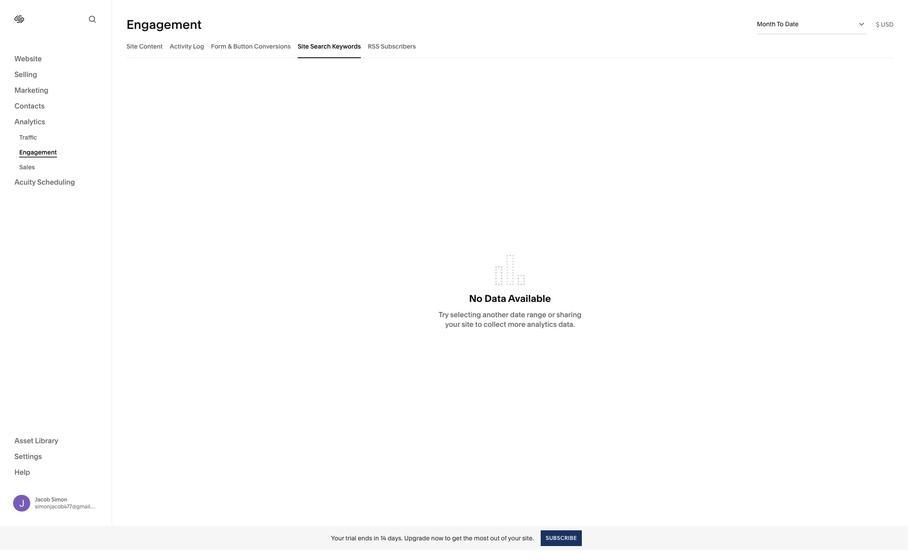 Task type: vqa. For each thing, say whether or not it's contained in the screenshot.
ACTIVITY LOG BUTTON
yes



Task type: describe. For each thing, give the bounding box(es) containing it.
conversions
[[254, 42, 291, 50]]

or
[[548, 311, 555, 319]]

&
[[228, 42, 232, 50]]

1 vertical spatial your
[[508, 535, 521, 543]]

engagement link
[[19, 145, 102, 160]]

subscribe button
[[541, 531, 582, 546]]

rss
[[368, 42, 380, 50]]

site for site content
[[127, 42, 138, 50]]

upgrade
[[404, 535, 430, 543]]

range
[[527, 311, 547, 319]]

website
[[14, 54, 42, 63]]

website link
[[14, 54, 97, 64]]

settings
[[14, 452, 42, 461]]

selecting
[[450, 311, 481, 319]]

marketing
[[14, 86, 48, 95]]

asset library
[[14, 437, 58, 445]]

acuity scheduling link
[[14, 177, 97, 188]]

subscribe
[[546, 535, 577, 542]]

your trial ends in 14 days. upgrade now to get the most out of your site.
[[331, 535, 534, 543]]

jacob
[[35, 497, 50, 503]]

subscribers
[[381, 42, 416, 50]]

simon
[[51, 497, 67, 503]]

analytics
[[14, 117, 45, 126]]

date
[[786, 20, 799, 28]]

0 horizontal spatial to
[[445, 535, 451, 543]]

14
[[381, 535, 386, 543]]

analytics link
[[14, 117, 97, 127]]

most
[[474, 535, 489, 543]]

site content button
[[127, 34, 163, 58]]

help link
[[14, 468, 30, 477]]

settings link
[[14, 452, 97, 462]]

log
[[193, 42, 204, 50]]

1 vertical spatial engagement
[[19, 149, 57, 156]]

of
[[501, 535, 507, 543]]

selling
[[14, 70, 37, 79]]

the
[[463, 535, 473, 543]]

asset
[[14, 437, 33, 445]]

1 horizontal spatial engagement
[[127, 17, 202, 32]]

contacts
[[14, 102, 45, 110]]

no
[[469, 293, 483, 305]]

to
[[777, 20, 784, 28]]

traffic
[[19, 134, 37, 141]]

get
[[452, 535, 462, 543]]

trial
[[346, 535, 357, 543]]

another
[[483, 311, 509, 319]]

site.
[[522, 535, 534, 543]]

rss subscribers
[[368, 42, 416, 50]]

activity
[[170, 42, 192, 50]]

tab list containing site content
[[127, 34, 894, 58]]

sales link
[[19, 160, 102, 175]]

site search keywords
[[298, 42, 361, 50]]

keywords
[[332, 42, 361, 50]]

acuity scheduling
[[14, 178, 75, 187]]

month to date
[[757, 20, 799, 28]]

in
[[374, 535, 379, 543]]

available
[[508, 293, 551, 305]]

jacob simon simonjacob477@gmail.com
[[35, 497, 102, 510]]

marketing link
[[14, 85, 97, 96]]

more
[[508, 320, 526, 329]]

analytics
[[527, 320, 557, 329]]



Task type: locate. For each thing, give the bounding box(es) containing it.
date
[[510, 311, 525, 319]]

site
[[127, 42, 138, 50], [298, 42, 309, 50]]

content
[[139, 42, 163, 50]]

ends
[[358, 535, 372, 543]]

your
[[331, 535, 344, 543]]

engagement up content at the left of the page
[[127, 17, 202, 32]]

try
[[439, 311, 449, 319]]

asset library link
[[14, 436, 97, 447]]

site left content at the left of the page
[[127, 42, 138, 50]]

now
[[431, 535, 444, 543]]

0 vertical spatial your
[[445, 320, 460, 329]]

1 horizontal spatial to
[[475, 320, 482, 329]]

activity log
[[170, 42, 204, 50]]

activity log button
[[170, 34, 204, 58]]

traffic link
[[19, 130, 102, 145]]

sharing
[[557, 311, 582, 319]]

selling link
[[14, 70, 97, 80]]

rss subscribers button
[[368, 34, 416, 58]]

data.
[[559, 320, 575, 329]]

form
[[211, 42, 226, 50]]

help
[[14, 468, 30, 477]]

0 vertical spatial to
[[475, 320, 482, 329]]

form & button conversions
[[211, 42, 291, 50]]

your down try
[[445, 320, 460, 329]]

no data available
[[469, 293, 551, 305]]

data
[[485, 293, 507, 305]]

site
[[462, 320, 474, 329]]

site inside site content button
[[127, 42, 138, 50]]

collect
[[484, 320, 506, 329]]

1 horizontal spatial site
[[298, 42, 309, 50]]

0 horizontal spatial site
[[127, 42, 138, 50]]

1 site from the left
[[127, 42, 138, 50]]

engagement
[[127, 17, 202, 32], [19, 149, 57, 156]]

to
[[475, 320, 482, 329], [445, 535, 451, 543]]

your inside try selecting another date range or sharing your site to collect more analytics data.
[[445, 320, 460, 329]]

site left 'search'
[[298, 42, 309, 50]]

0 horizontal spatial engagement
[[19, 149, 57, 156]]

simonjacob477@gmail.com
[[35, 504, 102, 510]]

site content
[[127, 42, 163, 50]]

$ usd
[[876, 20, 894, 28]]

usd
[[881, 20, 894, 28]]

sales
[[19, 163, 35, 171]]

try selecting another date range or sharing your site to collect more analytics data.
[[439, 311, 582, 329]]

site inside site search keywords button
[[298, 42, 309, 50]]

to right site
[[475, 320, 482, 329]]

2 site from the left
[[298, 42, 309, 50]]

0 horizontal spatial your
[[445, 320, 460, 329]]

contacts link
[[14, 101, 97, 112]]

out
[[490, 535, 500, 543]]

library
[[35, 437, 58, 445]]

acuity
[[14, 178, 36, 187]]

your
[[445, 320, 460, 329], [508, 535, 521, 543]]

button
[[233, 42, 253, 50]]

search
[[310, 42, 331, 50]]

your right of
[[508, 535, 521, 543]]

engagement down traffic
[[19, 149, 57, 156]]

0 vertical spatial engagement
[[127, 17, 202, 32]]

to left get on the bottom of the page
[[445, 535, 451, 543]]

month
[[757, 20, 776, 28]]

month to date button
[[757, 14, 867, 34]]

site search keywords button
[[298, 34, 361, 58]]

to inside try selecting another date range or sharing your site to collect more analytics data.
[[475, 320, 482, 329]]

scheduling
[[37, 178, 75, 187]]

site for site search keywords
[[298, 42, 309, 50]]

$
[[876, 20, 880, 28]]

days.
[[388, 535, 403, 543]]

1 vertical spatial to
[[445, 535, 451, 543]]

form & button conversions button
[[211, 34, 291, 58]]

1 horizontal spatial your
[[508, 535, 521, 543]]

tab list
[[127, 34, 894, 58]]



